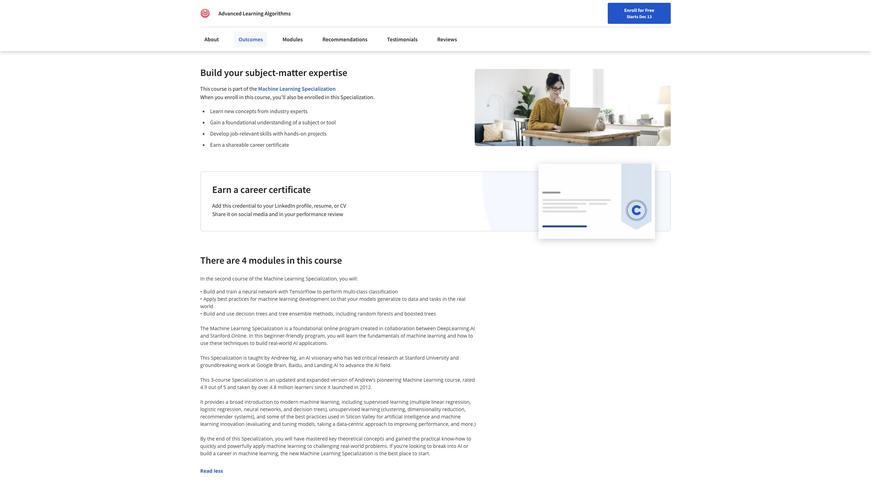 Task type: locate. For each thing, give the bounding box(es) containing it.
specialization, up perform on the left bottom of page
[[306, 275, 338, 282]]

created
[[361, 325, 378, 332]]

0 horizontal spatial an
[[269, 377, 275, 383]]

online
[[324, 325, 338, 332]]

foundational inside • build and train a neural network with tensorflow to perform multi-class classification • apply best practices for machine learning development so that your models generalize to data and tasks in the real world • build and use decision trees and tree ensemble methods, including random forests and boosted trees the machine learning specialization is a foundational online program created in collaboration between deeplearning.ai and stanford online. in this beginner-friendly program, you will learn the fundamentals of machine learning and how to use these techniques to build real-world ai applications. this specialization is taught by andrew ng, an ai visionary who has led critical research at stanford university and groundbreaking work at google brain, baidu, and landing.ai to advance the ai field. this 3-course specialization is an updated and expanded version of andrew's pioneering machine learning course, rated 4.9 out of 5 and taken by over 4.8 million learners since it launched in 2012. it provides a broad introduction to modern machine learning, including supervised learning (multiple linear regression, logistic regression, neural networks, and decision trees), unsupervised learning (clustering, dimensionality reduction, recommender systems), and some of the best practices used in silicon valley for artificial intelligence and machine learning innovation (evaluating and tuning models, taking a data-centric approach to improving performance, and more.) by the end of this specialization, you will have mastered key theoretical concepts and gained the practical know-how to quickly and powerfully apply machine learning to challenging real-world problems. if you're looking to break into ai or build a career in machine learning, the new machine learning specialization is the best place to start.
[[294, 325, 323, 332]]

build down apply
[[204, 310, 215, 317]]

skills up coursera
[[260, 4, 281, 17]]

earn down develop
[[210, 141, 221, 148]]

foundational up 'job-' on the left of page
[[226, 119, 256, 126]]

tuning
[[282, 421, 297, 427]]

0 vertical spatial skills
[[260, 4, 281, 17]]

1 horizontal spatial an
[[299, 355, 305, 361]]

shareable
[[226, 141, 249, 148]]

1 horizontal spatial in
[[249, 332, 254, 339]]

(evaluating
[[246, 421, 271, 427]]

modules
[[249, 254, 285, 267]]

with down in the second course of the machine learning specialization, you will:
[[279, 288, 288, 295]]

course inside this course is part of the machine learning specialization when you enroll in this course, you'll also be enrolled in this specialization.
[[211, 85, 227, 92]]

1 vertical spatial or
[[334, 202, 339, 209]]

build
[[256, 340, 268, 346], [200, 450, 212, 457]]

are inside see how employees at top companies are mastering in-demand skills
[[370, 0, 384, 4]]

course, inside • build and train a neural network with tensorflow to perform multi-class classification • apply best practices for machine learning development so that your models generalize to data and tasks in the real world • build and use decision trees and tree ensemble methods, including random forests and boosted trees the machine learning specialization is a foundational online program created in collaboration between deeplearning.ai and stanford online. in this beginner-friendly program, you will learn the fundamentals of machine learning and how to use these techniques to build real-world ai applications. this specialization is taught by andrew ng, an ai visionary who has led critical research at stanford university and groundbreaking work at google brain, baidu, and landing.ai to advance the ai field. this 3-course specialization is an updated and expanded version of andrew's pioneering machine learning course, rated 4.9 out of 5 and taken by over 4.8 million learners since it launched in 2012. it provides a broad introduction to modern machine learning, including supervised learning (multiple linear regression, logistic regression, neural networks, and decision trees), unsupervised learning (clustering, dimensionality reduction, recommender systems), and some of the best practices used in silicon valley for artificial intelligence and machine learning innovation (evaluating and tuning models, taking a data-centric approach to improving performance, and more.) by the end of this specialization, you will have mastered key theoretical concepts and gained the practical know-how to quickly and powerfully apply machine learning to challenging real-world problems. if you're looking to break into ai or build a career in machine learning, the new machine learning specialization is the best place to start.
[[445, 377, 462, 383]]

in down powerfully
[[233, 450, 237, 457]]

0 vertical spatial this
[[200, 85, 210, 92]]

career down end
[[217, 450, 232, 457]]

learn more about coursera for business
[[212, 24, 309, 31]]

an
[[299, 355, 305, 361], [269, 377, 275, 383]]

neural
[[243, 288, 257, 295], [244, 406, 259, 413]]

rated
[[463, 377, 475, 383]]

1 vertical spatial career
[[241, 183, 267, 196]]

the
[[250, 85, 257, 92], [206, 275, 214, 282], [255, 275, 263, 282], [448, 296, 456, 302], [359, 332, 367, 339], [366, 362, 374, 369], [287, 413, 294, 420], [207, 436, 215, 442], [413, 436, 420, 442], [281, 450, 288, 457], [380, 450, 387, 457]]

end
[[216, 436, 225, 442]]

0 horizontal spatial by
[[252, 384, 257, 391]]

performance
[[297, 211, 327, 218]]

problems.
[[365, 443, 389, 450]]

13
[[648, 14, 652, 19]]

on down subject
[[301, 130, 307, 137]]

1 vertical spatial by
[[252, 384, 257, 391]]

of up hands-
[[293, 119, 297, 126]]

powerfully
[[228, 443, 252, 450]]

skills down gain a foundational understanding of a subject or tool at left top
[[260, 130, 272, 137]]

this inside this course is part of the machine learning specialization when you enroll in this course, you'll also be enrolled in this specialization.
[[200, 85, 210, 92]]

how
[[229, 0, 247, 4], [458, 332, 468, 339], [456, 436, 466, 442]]

1 vertical spatial regression,
[[218, 406, 243, 413]]

learning down challenging
[[321, 450, 341, 457]]

or left the cv
[[334, 202, 339, 209]]

1 vertical spatial it
[[328, 384, 331, 391]]

develop job-relevant skills with hands-on projects
[[210, 130, 327, 137]]

0 vertical spatial learn
[[212, 24, 226, 31]]

to down mastered
[[308, 443, 312, 450]]

1 vertical spatial learn
[[210, 107, 223, 114]]

a down quickly
[[213, 450, 216, 457]]

2 horizontal spatial world
[[351, 443, 364, 450]]

your down linkedin
[[285, 211, 296, 218]]

to up development
[[317, 288, 322, 295]]

for
[[639, 7, 645, 13], [279, 24, 287, 31], [251, 296, 257, 302], [377, 413, 384, 420]]

• up "the"
[[200, 310, 202, 317]]

andrew's
[[355, 377, 376, 383]]

taught
[[248, 355, 263, 361]]

valley
[[362, 413, 376, 420]]

2 • from the top
[[200, 296, 202, 302]]

world
[[200, 303, 213, 310], [279, 340, 292, 346], [351, 443, 364, 450]]

0 vertical spatial practices
[[229, 296, 249, 302]]

how inside see how employees at top companies are mastering in-demand skills
[[229, 0, 247, 4]]

in the second course of the machine learning specialization, you will:
[[200, 275, 358, 282]]

1 vertical spatial concepts
[[364, 436, 385, 442]]

read less button
[[200, 467, 223, 475]]

0 vertical spatial best
[[218, 296, 228, 302]]

including
[[336, 310, 357, 317], [342, 399, 363, 405]]

of down modules
[[249, 275, 254, 282]]

1 horizontal spatial build
[[256, 340, 268, 346]]

1 horizontal spatial decision
[[294, 406, 313, 413]]

and left "train"
[[217, 288, 225, 295]]

your up the part
[[224, 66, 243, 79]]

at
[[296, 0, 305, 4], [400, 355, 404, 361], [251, 362, 256, 369]]

1 vertical spatial this
[[200, 355, 210, 361]]

1 horizontal spatial by
[[265, 355, 270, 361]]

0 vertical spatial specialization,
[[306, 275, 338, 282]]

2 vertical spatial build
[[204, 310, 215, 317]]

neural right "train"
[[243, 288, 257, 295]]

1 horizontal spatial stanford
[[405, 355, 425, 361]]

by
[[265, 355, 270, 361], [252, 384, 257, 391]]

advanced
[[219, 10, 242, 17]]

regression, up reduction,
[[446, 399, 471, 405]]

learning up about
[[243, 10, 264, 17]]

1 horizontal spatial or
[[334, 202, 339, 209]]

1 trees from the left
[[256, 310, 268, 317]]

of right the part
[[244, 85, 248, 92]]

0 horizontal spatial specialization,
[[242, 436, 274, 442]]

1 vertical spatial real-
[[341, 443, 351, 450]]

in down linkedin
[[279, 211, 284, 218]]

1 horizontal spatial are
[[370, 0, 384, 4]]

learning, up trees),
[[321, 399, 341, 405]]

new
[[225, 107, 234, 114], [289, 450, 299, 457]]

0 vertical spatial course,
[[255, 93, 272, 100]]

the down tuning at the bottom
[[281, 450, 288, 457]]

0 horizontal spatial regression,
[[218, 406, 243, 413]]

andrew
[[271, 355, 289, 361]]

machine inside this course is part of the machine learning specialization when you enroll in this course, you'll also be enrolled in this specialization.
[[258, 85, 279, 92]]

since
[[315, 384, 327, 391]]

0 vertical spatial learning,
[[321, 399, 341, 405]]

1 vertical spatial with
[[279, 288, 288, 295]]

course, inside this course is part of the machine learning specialization when you enroll in this course, you'll also be enrolled in this specialization.
[[255, 93, 272, 100]]

1 vertical spatial •
[[200, 296, 202, 302]]

this
[[245, 93, 254, 100], [331, 93, 340, 100], [223, 202, 231, 209], [297, 254, 313, 267], [255, 332, 263, 339], [232, 436, 240, 442]]

0 horizontal spatial or
[[321, 119, 326, 126]]

million
[[278, 384, 294, 391]]

0 horizontal spatial learning,
[[260, 450, 279, 457]]

and inside add this credential to your linkedin profile, resume, or cv share it on social media and in your performance review
[[269, 211, 278, 218]]

add
[[212, 202, 222, 209]]

0 horizontal spatial foundational
[[226, 119, 256, 126]]

course up 5
[[215, 377, 231, 383]]

1 horizontal spatial use
[[227, 310, 235, 317]]

trees
[[256, 310, 268, 317], [425, 310, 436, 317]]

more.)
[[461, 421, 476, 427]]

1 vertical spatial certificate
[[269, 183, 311, 196]]

this up the when
[[200, 85, 210, 92]]

2 vertical spatial •
[[200, 310, 202, 317]]

1 vertical spatial foundational
[[294, 325, 323, 332]]

career
[[250, 141, 265, 148], [241, 183, 267, 196], [217, 450, 232, 457]]

0 vertical spatial career
[[250, 141, 265, 148]]

for up modules link
[[279, 24, 287, 31]]

certificate
[[266, 141, 289, 148], [269, 183, 311, 196]]

boosted
[[405, 310, 424, 317]]

1 horizontal spatial at
[[296, 0, 305, 4]]

by
[[200, 436, 206, 442]]

to up media
[[257, 202, 262, 209]]

models
[[360, 296, 376, 302]]

on inside add this credential to your linkedin profile, resume, or cv share it on social media and in your performance review
[[231, 211, 238, 218]]

0 vertical spatial real-
[[269, 340, 279, 346]]

1 vertical spatial on
[[231, 211, 238, 218]]

advanced learning algorithms
[[219, 10, 291, 17]]

concepts left from
[[236, 107, 257, 114]]

regression,
[[446, 399, 471, 405], [218, 406, 243, 413]]

machine down reduction,
[[442, 413, 461, 420]]

0 horizontal spatial at
[[251, 362, 256, 369]]

launched
[[332, 384, 353, 391]]

and up these
[[217, 310, 225, 317]]

you right the when
[[215, 93, 224, 100]]

introduction
[[245, 399, 273, 405]]

with inside • build and train a neural network with tensorflow to perform multi-class classification • apply best practices for machine learning development so that your models generalize to data and tasks in the real world • build and use decision trees and tree ensemble methods, including random forests and boosted trees the machine learning specialization is a foundational online program created in collaboration between deeplearning.ai and stanford online. in this beginner-friendly program, you will learn the fundamentals of machine learning and how to use these techniques to build real-world ai applications. this specialization is taught by andrew ng, an ai visionary who has led critical research at stanford university and groundbreaking work at google brain, baidu, and landing.ai to advance the ai field. this 3-course specialization is an updated and expanded version of andrew's pioneering machine learning course, rated 4.9 out of 5 and taken by over 4.8 million learners since it launched in 2012. it provides a broad introduction to modern machine learning, including supervised learning (multiple linear regression, logistic regression, neural networks, and decision trees), unsupervised learning (clustering, dimensionality reduction, recommender systems), and some of the best practices used in silicon valley for artificial intelligence and machine learning innovation (evaluating and tuning models, taking a data-centric approach to improving performance, and more.) by the end of this specialization, you will have mastered key theoretical concepts and gained the practical know-how to quickly and powerfully apply machine learning to challenging real-world problems. if you're looking to break into ai or build a career in machine learning, the new machine learning specialization is the best place to start.
[[279, 288, 288, 295]]

1 vertical spatial practices
[[307, 413, 327, 420]]

earn for earn a shareable career certificate
[[210, 141, 221, 148]]

it right since
[[328, 384, 331, 391]]

0 horizontal spatial trees
[[256, 310, 268, 317]]

and down the modern
[[284, 406, 293, 413]]

build up apply
[[204, 288, 215, 295]]

1 vertical spatial how
[[458, 332, 468, 339]]

will
[[337, 332, 345, 339], [285, 436, 293, 442]]

2 vertical spatial this
[[200, 377, 210, 383]]

recommendations link
[[319, 32, 372, 47]]

0 vertical spatial concepts
[[236, 107, 257, 114]]

1 vertical spatial world
[[279, 340, 292, 346]]

2 vertical spatial best
[[388, 450, 398, 457]]

brain,
[[274, 362, 288, 369]]

1 vertical spatial use
[[200, 340, 209, 346]]

a up the friendly
[[290, 325, 292, 332]]

coursera enterprise logos image
[[515, 0, 655, 27]]

and up (evaluating
[[257, 413, 266, 420]]

you left the will:
[[340, 275, 348, 282]]

top
[[307, 0, 321, 4]]

to up networks, at the left bottom
[[274, 399, 279, 405]]

networks,
[[260, 406, 283, 413]]

1 • from the top
[[200, 288, 202, 295]]

0 vertical spatial earn
[[210, 141, 221, 148]]

mastering
[[386, 0, 428, 4]]

for up the dec at the right top
[[639, 7, 645, 13]]

0 vertical spatial an
[[299, 355, 305, 361]]

starts
[[627, 14, 639, 19]]

see
[[212, 0, 227, 4]]

1 vertical spatial learning,
[[260, 450, 279, 457]]

recommendations
[[323, 36, 368, 43]]

1 this from the top
[[200, 85, 210, 92]]

0 horizontal spatial new
[[225, 107, 234, 114]]

at left top at left
[[296, 0, 305, 4]]

will left have
[[285, 436, 293, 442]]

to left 'data'
[[402, 296, 407, 302]]

trees left tree
[[256, 310, 268, 317]]

is down problems.
[[375, 450, 378, 457]]

decision
[[236, 310, 255, 317], [294, 406, 313, 413]]

0 vertical spatial are
[[370, 0, 384, 4]]

specialization, inside • build and train a neural network with tensorflow to perform multi-class classification • apply best practices for machine learning development so that your models generalize to data and tasks in the real world • build and use decision trees and tree ensemble methods, including random forests and boosted trees the machine learning specialization is a foundational online program created in collaboration between deeplearning.ai and stanford online. in this beginner-friendly program, you will learn the fundamentals of machine learning and how to use these techniques to build real-world ai applications. this specialization is taught by andrew ng, an ai visionary who has led critical research at stanford university and groundbreaking work at google brain, baidu, and landing.ai to advance the ai field. this 3-course specialization is an updated and expanded version of andrew's pioneering machine learning course, rated 4.9 out of 5 and taken by over 4.8 million learners since it launched in 2012. it provides a broad introduction to modern machine learning, including supervised learning (multiple linear regression, logistic regression, neural networks, and decision trees), unsupervised learning (clustering, dimensionality reduction, recommender systems), and some of the best practices used in silicon valley for artificial intelligence and machine learning innovation (evaluating and tuning models, taking a data-centric approach to improving performance, and more.) by the end of this specialization, you will have mastered key theoretical concepts and gained the practical know-how to quickly and powerfully apply machine learning to challenging real-world problems. if you're looking to break into ai or build a career in machine learning, the new machine learning specialization is the best place to start.
[[242, 436, 274, 442]]

read
[[200, 468, 213, 474]]

machine down powerfully
[[239, 450, 258, 457]]

and down end
[[218, 443, 226, 450]]

or inside add this credential to your linkedin profile, resume, or cv share it on social media and in your performance review
[[334, 202, 339, 209]]

1 vertical spatial best
[[295, 413, 305, 420]]

social
[[239, 211, 252, 218]]

a up credential
[[234, 183, 239, 196]]

0 horizontal spatial in
[[200, 275, 205, 282]]

the up looking
[[413, 436, 420, 442]]

ai down the friendly
[[294, 340, 298, 346]]

1 vertical spatial course,
[[445, 377, 462, 383]]

it
[[227, 211, 230, 218], [328, 384, 331, 391]]

when
[[200, 93, 214, 100]]

learn for learn more about coursera for business
[[212, 24, 226, 31]]

innovation
[[220, 421, 245, 427]]

0 vertical spatial •
[[200, 288, 202, 295]]

course, left 'rated'
[[445, 377, 462, 383]]

of inside this course is part of the machine learning specialization when you enroll in this course, you'll also be enrolled in this specialization.
[[244, 85, 248, 92]]

linkedin
[[275, 202, 295, 209]]

0 vertical spatial foundational
[[226, 119, 256, 126]]

an right ng,
[[299, 355, 305, 361]]

real- down beginner-
[[269, 340, 279, 346]]

reviews link
[[433, 32, 462, 47]]

0 horizontal spatial practices
[[229, 296, 249, 302]]

machine up trees),
[[300, 399, 320, 405]]

break
[[433, 443, 447, 450]]

read less
[[200, 468, 223, 474]]

2 vertical spatial career
[[217, 450, 232, 457]]

0 horizontal spatial course,
[[255, 93, 272, 100]]

0 vertical spatial in
[[200, 275, 205, 282]]

learning inside this course is part of the machine learning specialization when you enroll in this course, you'll also be enrolled in this specialization.
[[280, 85, 301, 92]]

learn up about
[[212, 24, 226, 31]]

in left second on the bottom of page
[[200, 275, 205, 282]]

0 vertical spatial with
[[273, 130, 283, 137]]

neural up systems),
[[244, 406, 259, 413]]

you down tuning at the bottom
[[275, 436, 284, 442]]

0 vertical spatial by
[[265, 355, 270, 361]]

outcomes
[[239, 36, 263, 43]]

of right end
[[226, 436, 231, 442]]

1 vertical spatial stanford
[[405, 355, 425, 361]]

provides
[[205, 399, 225, 405]]

in right tasks
[[443, 296, 447, 302]]

1 horizontal spatial new
[[289, 450, 299, 457]]

learning up online.
[[231, 325, 251, 332]]

1 horizontal spatial regression,
[[446, 399, 471, 405]]

tensorflow
[[290, 288, 316, 295]]

2 vertical spatial or
[[464, 443, 469, 450]]

is up work
[[244, 355, 247, 361]]

practices down "train"
[[229, 296, 249, 302]]

that
[[337, 296, 347, 302]]

this up 4.9
[[200, 377, 210, 383]]

1 vertical spatial specialization,
[[242, 436, 274, 442]]

0 horizontal spatial real-
[[269, 340, 279, 346]]

you down online
[[328, 332, 336, 339]]

trees),
[[314, 406, 328, 413]]

0 vertical spatial stanford
[[210, 332, 230, 339]]

or inside • build and train a neural network with tensorflow to perform multi-class classification • apply best practices for machine learning development so that your models generalize to data and tasks in the real world • build and use decision trees and tree ensemble methods, including random forests and boosted trees the machine learning specialization is a foundational online program created in collaboration between deeplearning.ai and stanford online. in this beginner-friendly program, you will learn the fundamentals of machine learning and how to use these techniques to build real-world ai applications. this specialization is taught by andrew ng, an ai visionary who has led critical research at stanford university and groundbreaking work at google brain, baidu, and landing.ai to advance the ai field. this 3-course specialization is an updated and expanded version of andrew's pioneering machine learning course, rated 4.9 out of 5 and taken by over 4.8 million learners since it launched in 2012. it provides a broad introduction to modern machine learning, including supervised learning (multiple linear regression, logistic regression, neural networks, and decision trees), unsupervised learning (clustering, dimensionality reduction, recommender systems), and some of the best practices used in silicon valley for artificial intelligence and machine learning innovation (evaluating and tuning models, taking a data-centric approach to improving performance, and more.) by the end of this specialization, you will have mastered key theoretical concepts and gained the practical know-how to quickly and powerfully apply machine learning to challenging real-world problems. if you're looking to break into ai or build a career in machine learning, the new machine learning specialization is the best place to start.
[[464, 443, 469, 450]]

understanding
[[257, 119, 292, 126]]

skills
[[260, 4, 281, 17], [260, 130, 272, 137]]

• left "train"
[[200, 288, 202, 295]]

with down "understanding"
[[273, 130, 283, 137]]

0 horizontal spatial are
[[227, 254, 240, 267]]

new down the 'enroll'
[[225, 107, 234, 114]]

1 horizontal spatial foundational
[[294, 325, 323, 332]]

you'll
[[273, 93, 286, 100]]

start.
[[419, 450, 431, 457]]

0 vertical spatial decision
[[236, 310, 255, 317]]

1 horizontal spatial learning,
[[321, 399, 341, 405]]

None search field
[[100, 4, 268, 18]]

matter
[[279, 66, 307, 79]]

1 horizontal spatial trees
[[425, 310, 436, 317]]

machine up you'll
[[258, 85, 279, 92]]

deeplearning.ai image
[[200, 8, 210, 18]]

this up powerfully
[[232, 436, 240, 442]]

ai left field.
[[375, 362, 379, 369]]



Task type: describe. For each thing, give the bounding box(es) containing it.
for down in the second course of the machine learning specialization, you will:
[[251, 296, 257, 302]]

and up learners
[[297, 377, 306, 383]]

research
[[378, 355, 398, 361]]

in up fundamentals
[[379, 325, 384, 332]]

1 vertical spatial skills
[[260, 130, 272, 137]]

a down develop
[[222, 141, 225, 148]]

learning down between
[[428, 332, 446, 339]]

2 horizontal spatial best
[[388, 450, 398, 457]]

and down some
[[272, 421, 281, 427]]

1 horizontal spatial practices
[[307, 413, 327, 420]]

learn for learn new concepts from industry experts
[[210, 107, 223, 114]]

1 vertical spatial build
[[204, 288, 215, 295]]

machine down between
[[407, 332, 427, 339]]

learning up the (clustering,
[[390, 399, 409, 405]]

class
[[357, 288, 368, 295]]

and down "the"
[[200, 332, 209, 339]]

you're
[[394, 443, 408, 450]]

specialization down theoretical
[[342, 450, 374, 457]]

machine down mastered
[[300, 450, 320, 457]]

0 vertical spatial regression,
[[446, 399, 471, 405]]

specialization up beginner-
[[252, 325, 283, 332]]

and down deeplearning.ai
[[448, 332, 457, 339]]

ai left visionary
[[306, 355, 311, 361]]

groundbreaking
[[200, 362, 237, 369]]

enroll for free starts dec 13
[[625, 7, 655, 19]]

at inside see how employees at top companies are mastering in-demand skills
[[296, 0, 305, 4]]

and right baidu,
[[305, 362, 313, 369]]

0 vertical spatial on
[[301, 130, 307, 137]]

looking
[[410, 443, 426, 450]]

the left real
[[448, 296, 456, 302]]

about
[[205, 36, 219, 43]]

learning down "university"
[[424, 377, 444, 383]]

from
[[258, 107, 269, 114]]

expertise
[[309, 66, 348, 79]]

is up over
[[265, 377, 268, 383]]

course up perform on the left bottom of page
[[315, 254, 342, 267]]

it inside • build and train a neural network with tensorflow to perform multi-class classification • apply best practices for machine learning development so that your models generalize to data and tasks in the real world • build and use decision trees and tree ensemble methods, including random forests and boosted trees the machine learning specialization is a foundational online program created in collaboration between deeplearning.ai and stanford online. in this beginner-friendly program, you will learn the fundamentals of machine learning and how to use these techniques to build real-world ai applications. this specialization is taught by andrew ng, an ai visionary who has led critical research at stanford university and groundbreaking work at google brain, baidu, and landing.ai to advance the ai field. this 3-course specialization is an updated and expanded version of andrew's pioneering machine learning course, rated 4.9 out of 5 and taken by over 4.8 million learners since it launched in 2012. it provides a broad introduction to modern machine learning, including supervised learning (multiple linear regression, logistic regression, neural networks, and decision trees), unsupervised learning (clustering, dimensionality reduction, recommender systems), and some of the best practices used in silicon valley for artificial intelligence and machine learning innovation (evaluating and tuning models, taking a data-centric approach to improving performance, and more.) by the end of this specialization, you will have mastered key theoretical concepts and gained the practical know-how to quickly and powerfully apply machine learning to challenging real-world problems. if you're looking to break into ai or build a career in machine learning, the new machine learning specialization is the best place to start.
[[328, 384, 331, 391]]

also
[[287, 93, 297, 100]]

2 vertical spatial at
[[251, 362, 256, 369]]

and left "more.)"
[[451, 421, 460, 427]]

1 vertical spatial including
[[342, 399, 363, 405]]

machine up the (multiple at the bottom left of page
[[403, 377, 423, 383]]

enrolled
[[305, 93, 324, 100]]

learn more about coursera for business link
[[212, 24, 309, 31]]

the inside this course is part of the machine learning specialization when you enroll in this course, you'll also be enrolled in this specialization.
[[250, 85, 257, 92]]

and right 'data'
[[420, 296, 429, 302]]

who
[[334, 355, 343, 361]]

this left beginner-
[[255, 332, 263, 339]]

3 this from the top
[[200, 377, 210, 383]]

to down deeplearning.ai
[[469, 332, 474, 339]]

2 trees from the left
[[425, 310, 436, 317]]

less
[[214, 468, 223, 474]]

it inside add this credential to your linkedin profile, resume, or cv share it on social media and in your performance review
[[227, 211, 230, 218]]

learners
[[295, 384, 314, 391]]

data-
[[337, 421, 349, 427]]

tool
[[327, 119, 336, 126]]

these
[[210, 340, 222, 346]]

1 vertical spatial an
[[269, 377, 275, 383]]

systems),
[[234, 413, 256, 420]]

business
[[288, 24, 309, 31]]

for up approach
[[377, 413, 384, 420]]

you inside this course is part of the machine learning specialization when you enroll in this course, you'll also be enrolled in this specialization.
[[215, 93, 224, 100]]

0 vertical spatial build
[[256, 340, 268, 346]]

supervised
[[364, 399, 389, 405]]

taking
[[318, 421, 332, 427]]

learning up the tensorflow
[[285, 275, 305, 282]]

for inside enroll for free starts dec 13
[[639, 7, 645, 13]]

and up performance,
[[432, 413, 440, 420]]

out
[[209, 384, 216, 391]]

to down looking
[[413, 450, 418, 457]]

modern
[[280, 399, 299, 405]]

gained
[[396, 436, 411, 442]]

techniques
[[224, 340, 249, 346]]

the down problems.
[[380, 450, 387, 457]]

this up the tensorflow
[[297, 254, 313, 267]]

of up tuning at the bottom
[[281, 413, 285, 420]]

of left 5
[[218, 384, 222, 391]]

free
[[646, 7, 655, 13]]

specialization inside this course is part of the machine learning specialization when you enroll in this course, you'll also be enrolled in this specialization.
[[302, 85, 336, 92]]

(clustering,
[[382, 406, 407, 413]]

to down "more.)"
[[467, 436, 472, 442]]

2 this from the top
[[200, 355, 210, 361]]

industry
[[270, 107, 289, 114]]

and right "university"
[[451, 355, 459, 361]]

machine right apply
[[267, 443, 286, 450]]

to down 'artificial' at the bottom left of the page
[[388, 421, 393, 427]]

1 horizontal spatial will
[[337, 332, 345, 339]]

to down who
[[340, 362, 345, 369]]

5
[[224, 384, 226, 391]]

in down the part
[[239, 93, 244, 100]]

earn a career certificate
[[212, 183, 311, 196]]

reviews
[[438, 36, 457, 43]]

learn new concepts from industry experts
[[210, 107, 308, 114]]

apply
[[253, 443, 266, 450]]

in inside add this credential to your linkedin profile, resume, or cv share it on social media and in your performance review
[[279, 211, 284, 218]]

career inside • build and train a neural network with tensorflow to perform multi-class classification • apply best practices for machine learning development so that your models generalize to data and tasks in the real world • build and use decision trees and tree ensemble methods, including random forests and boosted trees the machine learning specialization is a foundational online program created in collaboration between deeplearning.ai and stanford online. in this beginner-friendly program, you will learn the fundamentals of machine learning and how to use these techniques to build real-world ai applications. this specialization is taught by andrew ng, an ai visionary who has led critical research at stanford university and groundbreaking work at google brain, baidu, and landing.ai to advance the ai field. this 3-course specialization is an updated and expanded version of andrew's pioneering machine learning course, rated 4.9 out of 5 and taken by over 4.8 million learners since it launched in 2012. it provides a broad introduction to modern machine learning, including supervised learning (multiple linear regression, logistic regression, neural networks, and decision trees), unsupervised learning (clustering, dimensionality reduction, recommender systems), and some of the best practices used in silicon valley for artificial intelligence and machine learning innovation (evaluating and tuning models, taking a data-centric approach to improving performance, and more.) by the end of this specialization, you will have mastered key theoretical concepts and gained the practical know-how to quickly and powerfully apply machine learning to challenging real-world problems. if you're looking to break into ai or build a career in machine learning, the new machine learning specialization is the best place to start.
[[217, 450, 232, 457]]

work
[[238, 362, 250, 369]]

machine down network
[[258, 296, 278, 302]]

course inside • build and train a neural network with tensorflow to perform multi-class classification • apply best practices for machine learning development so that your models generalize to data and tasks in the real world • build and use decision trees and tree ensemble methods, including random forests and boosted trees the machine learning specialization is a foundational online program created in collaboration between deeplearning.ai and stanford online. in this beginner-friendly program, you will learn the fundamentals of machine learning and how to use these techniques to build real-world ai applications. this specialization is taught by andrew ng, an ai visionary who has led critical research at stanford university and groundbreaking work at google brain, baidu, and landing.ai to advance the ai field. this 3-course specialization is an updated and expanded version of andrew's pioneering machine learning course, rated 4.9 out of 5 and taken by over 4.8 million learners since it launched in 2012. it provides a broad introduction to modern machine learning, including supervised learning (multiple linear regression, logistic regression, neural networks, and decision trees), unsupervised learning (clustering, dimensionality reduction, recommender systems), and some of the best practices used in silicon valley for artificial intelligence and machine learning innovation (evaluating and tuning models, taking a data-centric approach to improving performance, and more.) by the end of this specialization, you will have mastered key theoretical concepts and gained the practical know-how to quickly and powerfully apply machine learning to challenging real-world problems. if you're looking to break into ai or build a career in machine learning, the new machine learning specialization is the best place to start.
[[215, 377, 231, 383]]

coursera career certificate image
[[539, 164, 656, 239]]

and up if
[[386, 436, 395, 442]]

this inside add this credential to your linkedin profile, resume, or cv share it on social media and in your performance review
[[223, 202, 231, 209]]

a right gain on the left of page
[[222, 119, 225, 126]]

course up "train"
[[233, 275, 248, 282]]

machine up network
[[264, 275, 283, 282]]

0 vertical spatial or
[[321, 119, 326, 126]]

0 vertical spatial certificate
[[266, 141, 289, 148]]

specialization up groundbreaking
[[211, 355, 242, 361]]

3 • from the top
[[200, 310, 202, 317]]

the down created
[[359, 332, 367, 339]]

silicon
[[346, 413, 361, 420]]

fundamentals
[[368, 332, 400, 339]]

0 horizontal spatial use
[[200, 340, 209, 346]]

theoretical
[[338, 436, 363, 442]]

ng,
[[290, 355, 298, 361]]

machine up these
[[210, 325, 230, 332]]

methods,
[[313, 310, 335, 317]]

0 vertical spatial neural
[[243, 288, 257, 295]]

2 horizontal spatial at
[[400, 355, 404, 361]]

4.9
[[200, 384, 207, 391]]

the left second on the bottom of page
[[206, 275, 214, 282]]

led
[[354, 355, 361, 361]]

enroll
[[625, 7, 638, 13]]

this up "learn new concepts from industry experts"
[[245, 93, 254, 100]]

see how employees at top companies are mastering in-demand skills
[[212, 0, 428, 17]]

credential
[[233, 202, 256, 209]]

outcomes link
[[235, 32, 267, 47]]

forests
[[378, 310, 393, 317]]

second
[[215, 275, 231, 282]]

apply
[[204, 296, 216, 302]]

build your subject-matter expertise
[[200, 66, 348, 79]]

development
[[299, 296, 330, 302]]

and right forests
[[395, 310, 403, 317]]

• build and train a neural network with tensorflow to perform multi-class classification • apply best practices for machine learning development so that your models generalize to data and tasks in the real world • build and use decision trees and tree ensemble methods, including random forests and boosted trees the machine learning specialization is a foundational online program created in collaboration between deeplearning.ai and stanford online. in this beginner-friendly program, you will learn the fundamentals of machine learning and how to use these techniques to build real-world ai applications. this specialization is taught by andrew ng, an ai visionary who has led critical research at stanford university and groundbreaking work at google brain, baidu, and landing.ai to advance the ai field. this 3-course specialization is an updated and expanded version of andrew's pioneering machine learning course, rated 4.9 out of 5 and taken by over 4.8 million learners since it launched in 2012. it provides a broad introduction to modern machine learning, including supervised learning (multiple linear regression, logistic regression, neural networks, and decision trees), unsupervised learning (clustering, dimensionality reduction, recommender systems), and some of the best practices used in silicon valley for artificial intelligence and machine learning innovation (evaluating and tuning models, taking a data-centric approach to improving performance, and more.) by the end of this specialization, you will have mastered key theoretical concepts and gained the practical know-how to quickly and powerfully apply machine learning to challenging real-world problems. if you're looking to break into ai or build a career in machine learning, the new machine learning specialization is the best place to start.
[[200, 288, 477, 457]]

into
[[448, 443, 457, 450]]

4
[[242, 254, 247, 267]]

testimonials
[[388, 36, 418, 43]]

the down critical
[[366, 362, 374, 369]]

ai right the into
[[458, 443, 463, 450]]

new inside • build and train a neural network with tensorflow to perform multi-class classification • apply best practices for machine learning development so that your models generalize to data and tasks in the real world • build and use decision trees and tree ensemble methods, including random forests and boosted trees the machine learning specialization is a foundational online program created in collaboration between deeplearning.ai and stanford online. in this beginner-friendly program, you will learn the fundamentals of machine learning and how to use these techniques to build real-world ai applications. this specialization is taught by andrew ng, an ai visionary who has led critical research at stanford university and groundbreaking work at google brain, baidu, and landing.ai to advance the ai field. this 3-course specialization is an updated and expanded version of andrew's pioneering machine learning course, rated 4.9 out of 5 and taken by over 4.8 million learners since it launched in 2012. it provides a broad introduction to modern machine learning, including supervised learning (multiple linear regression, logistic regression, neural networks, and decision trees), unsupervised learning (clustering, dimensionality reduction, recommender systems), and some of the best practices used in silicon valley for artificial intelligence and machine learning innovation (evaluating and tuning models, taking a data-centric approach to improving performance, and more.) by the end of this specialization, you will have mastered key theoretical concepts and gained the practical know-how to quickly and powerfully apply machine learning to challenging real-world problems. if you're looking to break into ai or build a career in machine learning, the new machine learning specialization is the best place to start.
[[289, 450, 299, 457]]

0 vertical spatial build
[[200, 66, 222, 79]]

a left subject
[[299, 119, 301, 126]]

linear
[[432, 399, 445, 405]]

place
[[400, 450, 412, 457]]

the up network
[[255, 275, 263, 282]]

gain
[[210, 119, 221, 126]]

is up the friendly
[[285, 325, 288, 332]]

learning up valley
[[362, 406, 380, 413]]

1 vertical spatial neural
[[244, 406, 259, 413]]

in left 2012.
[[355, 384, 359, 391]]

0 horizontal spatial stanford
[[210, 332, 230, 339]]

(multiple
[[410, 399, 430, 405]]

updated
[[276, 377, 296, 383]]

about link
[[200, 32, 223, 47]]

skills inside see how employees at top companies are mastering in-demand skills
[[260, 4, 281, 17]]

1 horizontal spatial best
[[295, 413, 305, 420]]

1 horizontal spatial specialization,
[[306, 275, 338, 282]]

a down used
[[333, 421, 336, 427]]

this course is part of the machine learning specialization when you enroll in this course, you'll also be enrolled in this specialization.
[[200, 85, 375, 100]]

0 horizontal spatial will
[[285, 436, 293, 442]]

mastered
[[306, 436, 328, 442]]

to inside add this credential to your linkedin profile, resume, or cv share it on social media and in your performance review
[[257, 202, 262, 209]]

learning down have
[[288, 443, 306, 450]]

logistic
[[200, 406, 216, 413]]

in inside • build and train a neural network with tensorflow to perform multi-class classification • apply best practices for machine learning development so that your models generalize to data and tasks in the real world • build and use decision trees and tree ensemble methods, including random forests and boosted trees the machine learning specialization is a foundational online program created in collaboration between deeplearning.ai and stanford online. in this beginner-friendly program, you will learn the fundamentals of machine learning and how to use these techniques to build real-world ai applications. this specialization is taught by andrew ng, an ai visionary who has led critical research at stanford university and groundbreaking work at google brain, baidu, and landing.ai to advance the ai field. this 3-course specialization is an updated and expanded version of andrew's pioneering machine learning course, rated 4.9 out of 5 and taken by over 4.8 million learners since it launched in 2012. it provides a broad introduction to modern machine learning, including supervised learning (multiple linear regression, logistic regression, neural networks, and decision trees), unsupervised learning (clustering, dimensionality reduction, recommender systems), and some of the best practices used in silicon valley for artificial intelligence and machine learning innovation (evaluating and tuning models, taking a data-centric approach to improving performance, and more.) by the end of this specialization, you will have mastered key theoretical concepts and gained the practical know-how to quickly and powerfully apply machine learning to challenging real-world problems. if you're looking to break into ai or build a career in machine learning, the new machine learning specialization is the best place to start.
[[249, 332, 254, 339]]

media
[[253, 211, 268, 218]]

learning down recommender
[[200, 421, 219, 427]]

in right enrolled
[[325, 93, 330, 100]]

visionary
[[312, 355, 332, 361]]

0 vertical spatial including
[[336, 310, 357, 317]]

program,
[[305, 332, 326, 339]]

0 horizontal spatial world
[[200, 303, 213, 310]]

is inside this course is part of the machine learning specialization when you enroll in this course, you'll also be enrolled in this specialization.
[[228, 85, 232, 92]]

to down practical
[[428, 443, 432, 450]]

concepts inside • build and train a neural network with tensorflow to perform multi-class classification • apply best practices for machine learning development so that your models generalize to data and tasks in the real world • build and use decision trees and tree ensemble methods, including random forests and boosted trees the machine learning specialization is a foundational online program created in collaboration between deeplearning.ai and stanford online. in this beginner-friendly program, you will learn the fundamentals of machine learning and how to use these techniques to build real-world ai applications. this specialization is taught by andrew ng, an ai visionary who has led critical research at stanford university and groundbreaking work at google brain, baidu, and landing.ai to advance the ai field. this 3-course specialization is an updated and expanded version of andrew's pioneering machine learning course, rated 4.9 out of 5 and taken by over 4.8 million learners since it launched in 2012. it provides a broad introduction to modern machine learning, including supervised learning (multiple linear regression, logistic regression, neural networks, and decision trees), unsupervised learning (clustering, dimensionality reduction, recommender systems), and some of the best practices used in silicon valley for artificial intelligence and machine learning innovation (evaluating and tuning models, taking a data-centric approach to improving performance, and more.) by the end of this specialization, you will have mastered key theoretical concepts and gained the practical know-how to quickly and powerfully apply machine learning to challenging real-world problems. if you're looking to break into ai or build a career in machine learning, the new machine learning specialization is the best place to start.
[[364, 436, 385, 442]]

testimonials link
[[383, 32, 422, 47]]

specialization up taken
[[232, 377, 263, 383]]

demand
[[223, 4, 258, 17]]

has
[[345, 355, 353, 361]]

online.
[[232, 332, 248, 339]]

a left 'broad'
[[226, 399, 229, 405]]

resume,
[[314, 202, 333, 209]]

specialization.
[[341, 93, 375, 100]]

and right 5
[[228, 384, 236, 391]]

0 horizontal spatial build
[[200, 450, 212, 457]]

artificial
[[385, 413, 403, 420]]

1 horizontal spatial world
[[279, 340, 292, 346]]

of down collaboration
[[401, 332, 406, 339]]

tree
[[279, 310, 288, 317]]

more
[[227, 24, 240, 31]]

and left tree
[[269, 310, 278, 317]]

experts
[[291, 107, 308, 114]]

unsupervised
[[329, 406, 360, 413]]

dec
[[640, 14, 647, 19]]

2 vertical spatial world
[[351, 443, 364, 450]]

in up data-
[[341, 413, 345, 420]]

learning up tree
[[279, 296, 298, 302]]

machine learning specialization link
[[258, 85, 336, 92]]

of up launched
[[349, 377, 354, 383]]

the
[[200, 325, 209, 332]]

some
[[267, 413, 280, 420]]

1 vertical spatial are
[[227, 254, 240, 267]]

models,
[[298, 421, 316, 427]]

0 horizontal spatial best
[[218, 296, 228, 302]]

2 vertical spatial how
[[456, 436, 466, 442]]

the right the by
[[207, 436, 215, 442]]

0 vertical spatial use
[[227, 310, 235, 317]]

in up in the second course of the machine learning specialization, you will:
[[287, 254, 295, 267]]

cv
[[340, 202, 347, 209]]

intelligence
[[404, 413, 430, 420]]

train
[[227, 288, 237, 295]]

your inside • build and train a neural network with tensorflow to perform multi-class classification • apply best practices for machine learning development so that your models generalize to data and tasks in the real world • build and use decision trees and tree ensemble methods, including random forests and boosted trees the machine learning specialization is a foundational online program created in collaboration between deeplearning.ai and stanford online. in this beginner-friendly program, you will learn the fundamentals of machine learning and how to use these techniques to build real-world ai applications. this specialization is taught by andrew ng, an ai visionary who has led critical research at stanford university and groundbreaking work at google brain, baidu, and landing.ai to advance the ai field. this 3-course specialization is an updated and expanded version of andrew's pioneering machine learning course, rated 4.9 out of 5 and taken by over 4.8 million learners since it launched in 2012. it provides a broad introduction to modern machine learning, including supervised learning (multiple linear regression, logistic regression, neural networks, and decision trees), unsupervised learning (clustering, dimensionality reduction, recommender systems), and some of the best practices used in silicon valley for artificial intelligence and machine learning innovation (evaluating and tuning models, taking a data-centric approach to improving performance, and more.) by the end of this specialization, you will have mastered key theoretical concepts and gained the practical know-how to quickly and powerfully apply machine learning to challenging real-world problems. if you're looking to break into ai or build a career in machine learning, the new machine learning specialization is the best place to start.
[[348, 296, 358, 302]]

earn for earn a career certificate
[[212, 183, 232, 196]]



Task type: vqa. For each thing, say whether or not it's contained in the screenshot.
hours in The WhatsApp Business Platform Module 1 • 3 hours to complete
no



